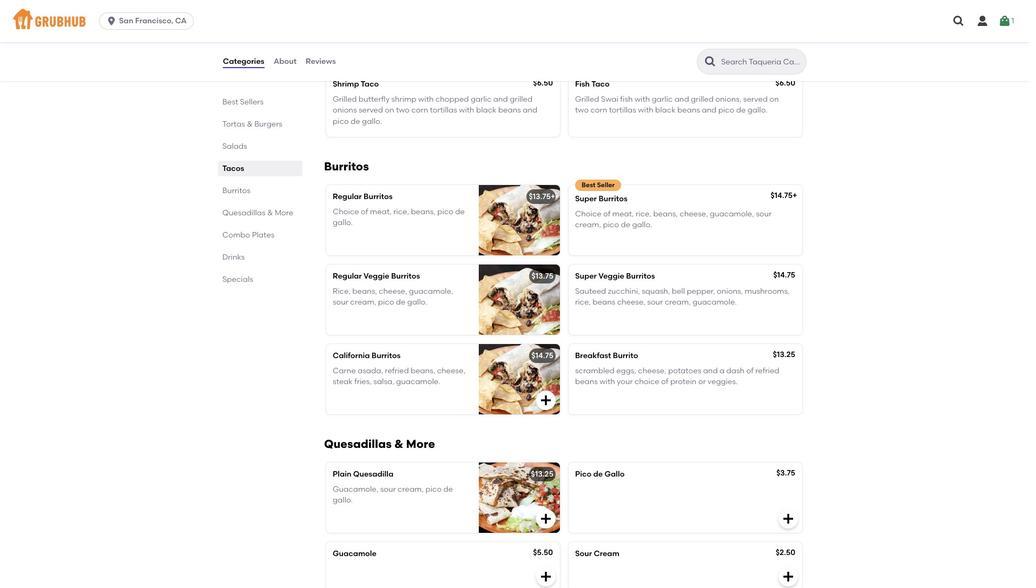 Task type: describe. For each thing, give the bounding box(es) containing it.
bell
[[672, 287, 685, 296]]

quesadilla
[[353, 470, 394, 479]]

super for super veggie burritos
[[575, 272, 597, 281]]

reviews
[[306, 57, 336, 66]]

best for best sellers
[[222, 97, 238, 107]]

de inside grilled swai fish with garlic and grilled onions, served on two corn tortillas with black beans and pico de gallo.
[[736, 106, 746, 115]]

carne asada, refried beans, cheese, steak fries, salsa, guacamole.
[[333, 366, 466, 387]]

squash,
[[642, 287, 670, 296]]

garlic inside grilled swai fish with garlic and grilled onions, served on two corn tortillas with black beans and pico de gallo.
[[652, 95, 673, 104]]

veggie for beans,
[[364, 272, 389, 281]]

gallo. inside guacamole, sour cream, pico de gallo.
[[333, 496, 353, 505]]

$13.75 +
[[529, 192, 555, 201]]

plain
[[333, 470, 351, 479]]

with inside "stewed & shredded blend of potatoes with beef, chicken or tinga."
[[368, 26, 383, 35]]

onions
[[333, 106, 357, 115]]

protein
[[670, 377, 697, 387]]

specials
[[222, 275, 253, 284]]

beans, inside choice of meat, rice, beans, pico de gallo.
[[411, 207, 436, 216]]

pico inside guacamole, sour cream, pico de gallo.
[[426, 485, 442, 494]]

fish
[[575, 79, 590, 89]]

1 vertical spatial quesadillas & more
[[324, 437, 435, 451]]

about button
[[273, 42, 297, 81]]

california
[[333, 351, 370, 360]]

sour inside guacamole, sour cream, pico de gallo.
[[380, 485, 396, 494]]

guacamole. inside sauteed zucchini, squash, bell pepper, onions, mushrooms, rice, beans cheese, sour cream, guacamole.
[[693, 298, 737, 307]]

regular veggie burritos
[[333, 272, 420, 281]]

pico
[[575, 470, 592, 479]]

your
[[617, 377, 633, 387]]

crispy
[[600, 15, 622, 24]]

fish taco
[[575, 79, 610, 89]]

francisco,
[[135, 16, 173, 25]]

burritos up choice of meat, rice, beans, pico de gallo.
[[364, 192, 393, 201]]

svg image inside san francisco, ca 'button'
[[106, 16, 117, 27]]

veggie for zucchini,
[[599, 272, 624, 281]]

rice, for super burritos
[[636, 209, 652, 219]]

$14.75 +
[[771, 191, 797, 200]]

guacamole, inside 3 fried crispy ham & cheese taquitos, guacamole, sour cream on the side.
[[575, 26, 620, 35]]

refried inside scrambled eggs, cheese, potatoes and a dash of refried beans with your choice of protein or veggies.
[[756, 366, 780, 376]]

shrimp
[[333, 79, 359, 89]]

sauteed
[[575, 287, 606, 296]]

sour inside rice, beans, cheese, guacamole, sour cream, pico de gallo.
[[333, 298, 348, 307]]

0 horizontal spatial svg image
[[782, 43, 795, 56]]

pico de gallo
[[575, 470, 625, 479]]

burritos down seller
[[599, 194, 628, 203]]

regular for choice
[[333, 192, 362, 201]]

0 vertical spatial $14.75
[[771, 191, 793, 200]]

salsa,
[[374, 377, 394, 387]]

sour inside sauteed zucchini, squash, bell pepper, onions, mushrooms, rice, beans cheese, sour cream, guacamole.
[[647, 298, 663, 307]]

de inside choice of meat, rice, beans, pico de gallo.
[[455, 207, 465, 216]]

fried
[[581, 15, 598, 24]]

best sellers
[[222, 97, 264, 107]]

cream, inside rice, beans, cheese, guacamole, sour cream, pico de gallo.
[[350, 298, 376, 307]]

cheese, inside sauteed zucchini, squash, bell pepper, onions, mushrooms, rice, beans cheese, sour cream, guacamole.
[[617, 298, 646, 307]]

grilled inside grilled swai fish with garlic and grilled onions, served on two corn tortillas with black beans and pico de gallo.
[[691, 95, 714, 104]]

burritos up squash,
[[626, 272, 655, 281]]

corn inside grilled butterfly shrimp with chopped garlic and grilled onions served on two corn tortillas with black beans and pico de gallo.
[[411, 106, 428, 115]]

sour
[[575, 549, 592, 558]]

sour cream
[[575, 549, 619, 558]]

zucchini,
[[608, 287, 640, 296]]

plain quesadilla image
[[479, 463, 560, 533]]

1 vertical spatial $13.25
[[531, 470, 554, 479]]

of inside choice of meat, rice, beans, cheese, guacamole, sour cream, pico de gallo.
[[603, 209, 611, 219]]

1 horizontal spatial svg image
[[976, 15, 989, 28]]

cream, inside choice of meat, rice, beans, cheese, guacamole, sour cream, pico de gallo.
[[575, 220, 601, 230]]

served inside grilled swai fish with garlic and grilled onions, served on two corn tortillas with black beans and pico de gallo.
[[743, 95, 768, 104]]

san francisco, ca button
[[99, 12, 198, 30]]

plain quesadilla
[[333, 470, 394, 479]]

$6.50 for grilled swai fish with garlic and grilled onions, served on two corn tortillas with black beans and pico de gallo.
[[776, 78, 795, 88]]

meat, for regular burritos
[[370, 207, 392, 216]]

and inside scrambled eggs, cheese, potatoes and a dash of refried beans with your choice of protein or veggies.
[[703, 366, 718, 376]]

shredded
[[370, 15, 405, 24]]

refried inside carne asada, refried beans, cheese, steak fries, salsa, guacamole.
[[385, 366, 409, 376]]

rice, beans, cheese, guacamole, sour cream, pico de gallo.
[[333, 287, 453, 307]]

asada,
[[358, 366, 383, 376]]

cream, inside sauteed zucchini, squash, bell pepper, onions, mushrooms, rice, beans cheese, sour cream, guacamole.
[[665, 298, 691, 307]]

categories button
[[222, 42, 265, 81]]

beans inside grilled swai fish with garlic and grilled onions, served on two corn tortillas with black beans and pico de gallo.
[[677, 106, 700, 115]]

shrimp
[[391, 95, 417, 104]]

1 vertical spatial quesadillas
[[324, 437, 392, 451]]

choice for choice of meat, rice, beans, pico de gallo.
[[333, 207, 359, 216]]

1 horizontal spatial more
[[406, 437, 435, 451]]

gallo. inside rice, beans, cheese, guacamole, sour cream, pico de gallo.
[[407, 298, 427, 307]]

0 vertical spatial more
[[275, 208, 293, 218]]

cheese, inside carne asada, refried beans, cheese, steak fries, salsa, guacamole.
[[437, 366, 466, 376]]

3 fried crispy ham & cheese taquitos, guacamole, sour cream on the side.
[[575, 15, 710, 35]]

1 button
[[999, 11, 1014, 31]]

regular burritos image
[[479, 185, 560, 255]]

california burritos image
[[479, 344, 560, 414]]

best seller
[[582, 181, 615, 189]]

on for 3 fried crispy ham & cheese taquitos, guacamole, sour cream on the side.
[[665, 26, 674, 35]]

taco for shrimp taco
[[361, 79, 379, 89]]

cheese, inside scrambled eggs, cheese, potatoes and a dash of refried beans with your choice of protein or veggies.
[[638, 366, 666, 376]]

1 vertical spatial $14.75
[[773, 270, 795, 280]]

de inside choice of meat, rice, beans, cheese, guacamole, sour cream, pico de gallo.
[[621, 220, 630, 230]]

3
[[575, 15, 580, 24]]

meat, for super burritos
[[612, 209, 634, 219]]

burgers
[[254, 120, 282, 129]]

3 fried crispy ham & cheese taquitos, guacamole, sour cream on the side. button
[[569, 0, 803, 63]]

pepper,
[[687, 287, 715, 296]]

served inside grilled butterfly shrimp with chopped garlic and grilled onions served on two corn tortillas with black beans and pico de gallo.
[[359, 106, 383, 115]]

cheese
[[650, 15, 676, 24]]

burritos up rice, beans, cheese, guacamole, sour cream, pico de gallo.
[[391, 272, 420, 281]]

cream
[[594, 549, 619, 558]]

guacamole
[[333, 549, 377, 558]]

swai
[[601, 95, 618, 104]]

guacamole, inside choice of meat, rice, beans, cheese, guacamole, sour cream, pico de gallo.
[[710, 209, 754, 219]]

san
[[119, 16, 133, 25]]

breakfast burrito
[[575, 351, 638, 360]]

gallo. inside grilled swai fish with garlic and grilled onions, served on two corn tortillas with black beans and pico de gallo.
[[748, 106, 768, 115]]

plates
[[252, 231, 274, 240]]

chicken
[[405, 26, 433, 35]]

taquitos fritos image
[[721, 0, 803, 63]]

san francisco, ca
[[119, 16, 187, 25]]

choice of meat, rice, beans, cheese, guacamole, sour cream, pico de gallo.
[[575, 209, 772, 230]]

sour inside 3 fried crispy ham & cheese taquitos, guacamole, sour cream on the side.
[[621, 26, 637, 35]]

garlic inside grilled butterfly shrimp with chopped garlic and grilled onions served on two corn tortillas with black beans and pico de gallo.
[[471, 95, 492, 104]]

dash
[[726, 366, 745, 376]]

chopped
[[436, 95, 469, 104]]

& right tortas
[[247, 120, 253, 129]]

crispy tacos image
[[479, 0, 560, 63]]

grilled swai fish with garlic and grilled onions, served on two corn tortillas with black beans and pico de gallo.
[[575, 95, 779, 115]]

grilled for grilled swai fish with garlic and grilled onions, served on two corn tortillas with black beans and pico de gallo.
[[575, 95, 599, 104]]

tortas & burgers
[[222, 120, 282, 129]]

choice of meat, rice, beans, pico de gallo.
[[333, 207, 465, 227]]

pico inside choice of meat, rice, beans, cheese, guacamole, sour cream, pico de gallo.
[[603, 220, 619, 230]]

of inside choice of meat, rice, beans, pico de gallo.
[[361, 207, 368, 216]]

a
[[720, 366, 725, 376]]

fries,
[[355, 377, 372, 387]]

black inside grilled butterfly shrimp with chopped garlic and grilled onions served on two corn tortillas with black beans and pico de gallo.
[[476, 106, 497, 115]]

of right dash
[[746, 366, 754, 376]]

taquitos,
[[678, 15, 710, 24]]

$2.50
[[776, 548, 795, 557]]

combo
[[222, 231, 250, 240]]

the
[[676, 26, 688, 35]]

beans inside grilled butterfly shrimp with chopped garlic and grilled onions served on two corn tortillas with black beans and pico de gallo.
[[498, 106, 521, 115]]

guacamole. inside carne asada, refried beans, cheese, steak fries, salsa, guacamole.
[[396, 377, 440, 387]]



Task type: locate. For each thing, give the bounding box(es) containing it.
regular
[[333, 192, 362, 201], [333, 272, 362, 281]]

0 vertical spatial regular
[[333, 192, 362, 201]]

2 vertical spatial on
[[385, 106, 394, 115]]

de inside grilled butterfly shrimp with chopped garlic and grilled onions served on two corn tortillas with black beans and pico de gallo.
[[351, 117, 360, 126]]

grilled for grilled butterfly shrimp with chopped garlic and grilled onions served on two corn tortillas with black beans and pico de gallo.
[[333, 95, 357, 104]]

regular for rice,
[[333, 272, 362, 281]]

or inside scrambled eggs, cheese, potatoes and a dash of refried beans with your choice of protein or veggies.
[[698, 377, 706, 387]]

0 horizontal spatial refried
[[385, 366, 409, 376]]

corn down the swai
[[591, 106, 607, 115]]

1 regular from the top
[[333, 192, 362, 201]]

served down search taqueria cazadores search field
[[743, 95, 768, 104]]

0 vertical spatial served
[[743, 95, 768, 104]]

& inside "stewed & shredded blend of potatoes with beef, chicken or tinga."
[[362, 15, 368, 24]]

tortillas
[[430, 106, 457, 115], [609, 106, 636, 115]]

potatoes down stewed
[[333, 26, 366, 35]]

1 horizontal spatial guacamole.
[[693, 298, 737, 307]]

0 horizontal spatial corn
[[411, 106, 428, 115]]

burrito
[[613, 351, 638, 360]]

rice, for regular burritos
[[393, 207, 409, 216]]

1 tortillas from the left
[[430, 106, 457, 115]]

0 horizontal spatial tortillas
[[430, 106, 457, 115]]

rice, inside sauteed zucchini, squash, bell pepper, onions, mushrooms, rice, beans cheese, sour cream, guacamole.
[[575, 298, 591, 307]]

garlic right chopped
[[471, 95, 492, 104]]

guacamole,
[[333, 485, 378, 494]]

corn down the shrimp
[[411, 106, 428, 115]]

Search Taqueria Cazadores search field
[[720, 57, 803, 67]]

2 veggie from the left
[[599, 272, 624, 281]]

0 horizontal spatial quesadillas
[[222, 208, 266, 218]]

$13.75
[[529, 192, 551, 201], [532, 272, 554, 281]]

steak
[[333, 377, 353, 387]]

2 black from the left
[[655, 106, 676, 115]]

on inside grilled butterfly shrimp with chopped garlic and grilled onions served on two corn tortillas with black beans and pico de gallo.
[[385, 106, 394, 115]]

0 horizontal spatial taco
[[361, 79, 379, 89]]

0 horizontal spatial +
[[551, 192, 555, 201]]

0 horizontal spatial garlic
[[471, 95, 492, 104]]

tinga.
[[445, 26, 466, 35]]

1 horizontal spatial taco
[[592, 79, 610, 89]]

cheese, inside choice of meat, rice, beans, cheese, guacamole, sour cream, pico de gallo.
[[680, 209, 708, 219]]

0 horizontal spatial rice,
[[393, 207, 409, 216]]

combo plates
[[222, 231, 274, 240]]

1 veggie from the left
[[364, 272, 389, 281]]

1 vertical spatial onions,
[[717, 287, 743, 296]]

$6.50
[[533, 78, 553, 88], [776, 78, 795, 88]]

de inside guacamole, sour cream, pico de gallo.
[[443, 485, 453, 494]]

1 vertical spatial $13.75
[[532, 272, 554, 281]]

tortillas inside grilled swai fish with garlic and grilled onions, served on two corn tortillas with black beans and pico de gallo.
[[609, 106, 636, 115]]

1 horizontal spatial veggie
[[599, 272, 624, 281]]

butterfly
[[359, 95, 390, 104]]

$3.75
[[776, 468, 795, 478]]

guacamole. right salsa,
[[396, 377, 440, 387]]

guacamole, sour cream, pico de gallo.
[[333, 485, 453, 505]]

california burritos
[[333, 351, 401, 360]]

1 $6.50 from the left
[[533, 78, 553, 88]]

tortillas down fish
[[609, 106, 636, 115]]

potatoes inside "stewed & shredded blend of potatoes with beef, chicken or tinga."
[[333, 26, 366, 35]]

super up sauteed
[[575, 272, 597, 281]]

choice
[[333, 207, 359, 216], [575, 209, 602, 219]]

beans, inside rice, beans, cheese, guacamole, sour cream, pico de gallo.
[[352, 287, 377, 296]]

grilled up onions
[[333, 95, 357, 104]]

of
[[429, 15, 436, 24], [361, 207, 368, 216], [603, 209, 611, 219], [746, 366, 754, 376], [661, 377, 669, 387]]

corn
[[411, 106, 428, 115], [591, 106, 607, 115]]

main navigation navigation
[[0, 0, 1029, 42]]

two inside grilled butterfly shrimp with chopped garlic and grilled onions served on two corn tortillas with black beans and pico de gallo.
[[396, 106, 410, 115]]

guacamole. down pepper, on the right
[[693, 298, 737, 307]]

best left sellers
[[222, 97, 238, 107]]

0 horizontal spatial veggie
[[364, 272, 389, 281]]

quesadillas up 'plain quesadilla'
[[324, 437, 392, 451]]

ca
[[175, 16, 187, 25]]

onions, inside grilled swai fish with garlic and grilled onions, served on two corn tortillas with black beans and pico de gallo.
[[716, 95, 742, 104]]

choice down the super burritos
[[575, 209, 602, 219]]

0 vertical spatial guacamole,
[[575, 26, 620, 35]]

1 grilled from the left
[[510, 95, 533, 104]]

2 vertical spatial guacamole,
[[409, 287, 453, 296]]

beans inside sauteed zucchini, squash, bell pepper, onions, mushrooms, rice, beans cheese, sour cream, guacamole.
[[593, 298, 615, 307]]

breakfast
[[575, 351, 611, 360]]

0 horizontal spatial guacamole.
[[396, 377, 440, 387]]

0 vertical spatial quesadillas
[[222, 208, 266, 218]]

seller
[[597, 181, 615, 189]]

grilled
[[333, 95, 357, 104], [575, 95, 599, 104]]

1 horizontal spatial meat,
[[612, 209, 634, 219]]

1 horizontal spatial rice,
[[575, 298, 591, 307]]

guacamole,
[[575, 26, 620, 35], [710, 209, 754, 219], [409, 287, 453, 296]]

2 super from the top
[[575, 272, 597, 281]]

drinks
[[222, 253, 245, 262]]

0 horizontal spatial on
[[385, 106, 394, 115]]

or right 'protein'
[[698, 377, 706, 387]]

onions, right pepper, on the right
[[717, 287, 743, 296]]

$5.50
[[533, 548, 553, 557]]

2 horizontal spatial on
[[770, 95, 779, 104]]

veggie up rice, beans, cheese, guacamole, sour cream, pico de gallo.
[[364, 272, 389, 281]]

1 horizontal spatial black
[[655, 106, 676, 115]]

cream, inside guacamole, sour cream, pico de gallo.
[[398, 485, 424, 494]]

sour down rice,
[[333, 298, 348, 307]]

beans inside scrambled eggs, cheese, potatoes and a dash of refried beans with your choice of protein or veggies.
[[575, 377, 598, 387]]

1 horizontal spatial potatoes
[[668, 366, 701, 376]]

0 vertical spatial $13.75
[[529, 192, 551, 201]]

0 horizontal spatial quesadillas & more
[[222, 208, 293, 218]]

1 refried from the left
[[385, 366, 409, 376]]

rice,
[[393, 207, 409, 216], [636, 209, 652, 219], [575, 298, 591, 307]]

scrambled
[[575, 366, 615, 376]]

0 horizontal spatial choice
[[333, 207, 359, 216]]

2 horizontal spatial svg image
[[999, 15, 1012, 28]]

1 horizontal spatial garlic
[[652, 95, 673, 104]]

1 horizontal spatial guacamole,
[[575, 26, 620, 35]]

grilled inside grilled swai fish with garlic and grilled onions, served on two corn tortillas with black beans and pico de gallo.
[[575, 95, 599, 104]]

sour down squash,
[[647, 298, 663, 307]]

choice inside choice of meat, rice, beans, pico de gallo.
[[333, 207, 359, 216]]

& inside 3 fried crispy ham & cheese taquitos, guacamole, sour cream on the side.
[[642, 15, 648, 24]]

0 vertical spatial potatoes
[[333, 26, 366, 35]]

regular veggie burritos image
[[479, 264, 560, 335]]

svg image inside 1 button
[[999, 15, 1012, 28]]

rice, inside choice of meat, rice, beans, cheese, guacamole, sour cream, pico de gallo.
[[636, 209, 652, 219]]

with
[[368, 26, 383, 35], [418, 95, 434, 104], [635, 95, 650, 104], [459, 106, 474, 115], [638, 106, 654, 115], [600, 377, 615, 387]]

super for super burritos
[[575, 194, 597, 203]]

potatoes
[[333, 26, 366, 35], [668, 366, 701, 376]]

taco up the swai
[[592, 79, 610, 89]]

pico inside rice, beans, cheese, guacamole, sour cream, pico de gallo.
[[378, 298, 394, 307]]

best for best seller
[[582, 181, 596, 189]]

sour down ham
[[621, 26, 637, 35]]

super burritos
[[575, 194, 628, 203]]

super down best seller
[[575, 194, 597, 203]]

meat, inside choice of meat, rice, beans, pico de gallo.
[[370, 207, 392, 216]]

eggs,
[[616, 366, 636, 376]]

2 $6.50 from the left
[[776, 78, 795, 88]]

0 vertical spatial super
[[575, 194, 597, 203]]

1 vertical spatial guacamole.
[[396, 377, 440, 387]]

1 two from the left
[[396, 106, 410, 115]]

tortillas down chopped
[[430, 106, 457, 115]]

gallo
[[605, 470, 625, 479]]

served down butterfly
[[359, 106, 383, 115]]

of right choice
[[661, 377, 669, 387]]

1 vertical spatial super
[[575, 272, 597, 281]]

quesadillas & more up quesadilla
[[324, 437, 435, 451]]

grilled down fish
[[575, 95, 599, 104]]

quesadillas & more
[[222, 208, 293, 218], [324, 437, 435, 451]]

garlic
[[471, 95, 492, 104], [652, 95, 673, 104]]

garlic right fish
[[652, 95, 673, 104]]

0 vertical spatial best
[[222, 97, 238, 107]]

cream
[[639, 26, 663, 35]]

quesadillas
[[222, 208, 266, 218], [324, 437, 392, 451]]

2 refried from the left
[[756, 366, 780, 376]]

taco up butterfly
[[361, 79, 379, 89]]

sour down $14.75 + in the right top of the page
[[756, 209, 772, 219]]

fish
[[620, 95, 633, 104]]

$13.75 for $13.75 +
[[529, 192, 551, 201]]

pico inside grilled swai fish with garlic and grilled onions, served on two corn tortillas with black beans and pico de gallo.
[[718, 106, 734, 115]]

of down the super burritos
[[603, 209, 611, 219]]

cream,
[[575, 220, 601, 230], [350, 298, 376, 307], [665, 298, 691, 307], [398, 485, 424, 494]]

gallo. inside choice of meat, rice, beans, cheese, guacamole, sour cream, pico de gallo.
[[632, 220, 652, 230]]

0 horizontal spatial $6.50
[[533, 78, 553, 88]]

1 grilled from the left
[[333, 95, 357, 104]]

1 vertical spatial served
[[359, 106, 383, 115]]

sour inside choice of meat, rice, beans, cheese, guacamole, sour cream, pico de gallo.
[[756, 209, 772, 219]]

1
[[1012, 16, 1014, 25]]

pico
[[718, 106, 734, 115], [333, 117, 349, 126], [437, 207, 453, 216], [603, 220, 619, 230], [378, 298, 394, 307], [426, 485, 442, 494]]

search icon image
[[704, 55, 717, 68]]

cheese,
[[680, 209, 708, 219], [379, 287, 407, 296], [617, 298, 646, 307], [437, 366, 466, 376], [638, 366, 666, 376]]

meat, inside choice of meat, rice, beans, cheese, guacamole, sour cream, pico de gallo.
[[612, 209, 634, 219]]

1 horizontal spatial refried
[[756, 366, 780, 376]]

2 garlic from the left
[[652, 95, 673, 104]]

choice
[[635, 377, 660, 387]]

sour down quesadilla
[[380, 485, 396, 494]]

on down the shrimp
[[385, 106, 394, 115]]

pico inside grilled butterfly shrimp with chopped garlic and grilled onions served on two corn tortillas with black beans and pico de gallo.
[[333, 117, 349, 126]]

1 horizontal spatial tortillas
[[609, 106, 636, 115]]

gallo.
[[748, 106, 768, 115], [362, 117, 382, 126], [333, 218, 353, 227], [632, 220, 652, 230], [407, 298, 427, 307], [333, 496, 353, 505]]

choice down regular burritos
[[333, 207, 359, 216]]

de inside rice, beans, cheese, guacamole, sour cream, pico de gallo.
[[396, 298, 406, 307]]

on inside grilled swai fish with garlic and grilled onions, served on two corn tortillas with black beans and pico de gallo.
[[770, 95, 779, 104]]

veggies.
[[708, 377, 738, 387]]

guacamole.
[[693, 298, 737, 307], [396, 377, 440, 387]]

choice for choice of meat, rice, beans, cheese, guacamole, sour cream, pico de gallo.
[[575, 209, 602, 219]]

potatoes up 'protein'
[[668, 366, 701, 376]]

0 horizontal spatial or
[[435, 26, 443, 35]]

gallo. inside grilled butterfly shrimp with chopped garlic and grilled onions served on two corn tortillas with black beans and pico de gallo.
[[362, 117, 382, 126]]

$13.75 for $13.75
[[532, 272, 554, 281]]

1 black from the left
[[476, 106, 497, 115]]

2 grilled from the left
[[691, 95, 714, 104]]

svg image
[[976, 15, 989, 28], [999, 15, 1012, 28], [782, 43, 795, 56]]

tortillas inside grilled butterfly shrimp with chopped garlic and grilled onions served on two corn tortillas with black beans and pico de gallo.
[[430, 106, 457, 115]]

1 horizontal spatial $6.50
[[776, 78, 795, 88]]

0 horizontal spatial two
[[396, 106, 410, 115]]

$6.50 down search taqueria cazadores search field
[[776, 78, 795, 88]]

onions, down search icon
[[716, 95, 742, 104]]

best left seller
[[582, 181, 596, 189]]

1 super from the top
[[575, 194, 597, 203]]

1 vertical spatial guacamole,
[[710, 209, 754, 219]]

2 taco from the left
[[592, 79, 610, 89]]

0 horizontal spatial guacamole,
[[409, 287, 453, 296]]

cheese, inside rice, beans, cheese, guacamole, sour cream, pico de gallo.
[[379, 287, 407, 296]]

grilled
[[510, 95, 533, 104], [691, 95, 714, 104]]

or inside "stewed & shredded blend of potatoes with beef, chicken or tinga."
[[435, 26, 443, 35]]

of down regular burritos
[[361, 207, 368, 216]]

1 vertical spatial regular
[[333, 272, 362, 281]]

1 garlic from the left
[[471, 95, 492, 104]]

0 vertical spatial onions,
[[716, 95, 742, 104]]

veggie up zucchini,
[[599, 272, 624, 281]]

ham
[[623, 15, 640, 24]]

two down fish
[[575, 106, 589, 115]]

0 horizontal spatial meat,
[[370, 207, 392, 216]]

meat, down the super burritos
[[612, 209, 634, 219]]

2 horizontal spatial rice,
[[636, 209, 652, 219]]

1 vertical spatial or
[[698, 377, 706, 387]]

stewed
[[333, 15, 360, 24]]

potatoes inside scrambled eggs, cheese, potatoes and a dash of refried beans with your choice of protein or veggies.
[[668, 366, 701, 376]]

with inside scrambled eggs, cheese, potatoes and a dash of refried beans with your choice of protein or veggies.
[[600, 377, 615, 387]]

& up cream
[[642, 15, 648, 24]]

grilled inside grilled butterfly shrimp with chopped garlic and grilled onions served on two corn tortillas with black beans and pico de gallo.
[[333, 95, 357, 104]]

two inside grilled swai fish with garlic and grilled onions, served on two corn tortillas with black beans and pico de gallo.
[[575, 106, 589, 115]]

beans, inside carne asada, refried beans, cheese, steak fries, salsa, guacamole.
[[411, 366, 435, 376]]

&
[[362, 15, 368, 24], [642, 15, 648, 24], [247, 120, 253, 129], [267, 208, 273, 218], [394, 437, 403, 451]]

2 tortillas from the left
[[609, 106, 636, 115]]

$6.50 left fish
[[533, 78, 553, 88]]

0 horizontal spatial $13.25
[[531, 470, 554, 479]]

mushrooms,
[[745, 287, 790, 296]]

1 horizontal spatial or
[[698, 377, 706, 387]]

$14.75
[[771, 191, 793, 200], [773, 270, 795, 280], [531, 351, 554, 360]]

0 horizontal spatial potatoes
[[333, 26, 366, 35]]

black inside grilled swai fish with garlic and grilled onions, served on two corn tortillas with black beans and pico de gallo.
[[655, 106, 676, 115]]

1 horizontal spatial +
[[793, 191, 797, 200]]

shrimp taco
[[333, 79, 379, 89]]

scrambled eggs, cheese, potatoes and a dash of refried beans with your choice of protein or veggies.
[[575, 366, 780, 387]]

burritos down tacos
[[222, 186, 250, 195]]

2 vertical spatial $14.75
[[531, 351, 554, 360]]

1 horizontal spatial on
[[665, 26, 674, 35]]

tortas
[[222, 120, 245, 129]]

onions,
[[716, 95, 742, 104], [717, 287, 743, 296]]

1 vertical spatial best
[[582, 181, 596, 189]]

regular burritos
[[333, 192, 393, 201]]

+ for $14.75 +
[[793, 191, 797, 200]]

stewed & shredded blend of potatoes with beef, chicken or tinga. button
[[326, 0, 560, 63]]

0 vertical spatial guacamole.
[[693, 298, 737, 307]]

guacamole, inside rice, beans, cheese, guacamole, sour cream, pico de gallo.
[[409, 287, 453, 296]]

2 regular from the top
[[333, 272, 362, 281]]

1 vertical spatial potatoes
[[668, 366, 701, 376]]

two down the shrimp
[[396, 106, 410, 115]]

beans, inside choice of meat, rice, beans, cheese, guacamole, sour cream, pico de gallo.
[[653, 209, 678, 219]]

sellers
[[240, 97, 264, 107]]

pico inside choice of meat, rice, beans, pico de gallo.
[[437, 207, 453, 216]]

corn inside grilled swai fish with garlic and grilled onions, served on two corn tortillas with black beans and pico de gallo.
[[591, 106, 607, 115]]

1 corn from the left
[[411, 106, 428, 115]]

& right stewed
[[362, 15, 368, 24]]

grilled inside grilled butterfly shrimp with chopped garlic and grilled onions served on two corn tortillas with black beans and pico de gallo.
[[510, 95, 533, 104]]

2 horizontal spatial guacamole,
[[710, 209, 754, 219]]

0 horizontal spatial best
[[222, 97, 238, 107]]

0 vertical spatial or
[[435, 26, 443, 35]]

burritos
[[324, 160, 369, 173], [222, 186, 250, 195], [364, 192, 393, 201], [599, 194, 628, 203], [391, 272, 420, 281], [626, 272, 655, 281], [372, 351, 401, 360]]

1 horizontal spatial $13.25
[[773, 350, 795, 359]]

or left tinga. at the left top of page
[[435, 26, 443, 35]]

1 horizontal spatial corn
[[591, 106, 607, 115]]

super
[[575, 194, 597, 203], [575, 272, 597, 281]]

quesadillas up combo plates
[[222, 208, 266, 218]]

0 horizontal spatial served
[[359, 106, 383, 115]]

2 grilled from the left
[[575, 95, 599, 104]]

about
[[274, 57, 297, 66]]

burritos up asada,
[[372, 351, 401, 360]]

1 vertical spatial more
[[406, 437, 435, 451]]

on for grilled butterfly shrimp with chopped garlic and grilled onions served on two corn tortillas with black beans and pico de gallo.
[[385, 106, 394, 115]]

sauteed zucchini, squash, bell pepper, onions, mushrooms, rice, beans cheese, sour cream, guacamole.
[[575, 287, 790, 307]]

0 horizontal spatial grilled
[[333, 95, 357, 104]]

1 vertical spatial on
[[770, 95, 779, 104]]

blend
[[406, 15, 427, 24]]

beef,
[[385, 26, 403, 35]]

1 horizontal spatial grilled
[[691, 95, 714, 104]]

grilled butterfly shrimp with chopped garlic and grilled onions served on two corn tortillas with black beans and pico de gallo.
[[333, 95, 537, 126]]

$6.50 for grilled butterfly shrimp with chopped garlic and grilled onions served on two corn tortillas with black beans and pico de gallo.
[[533, 78, 553, 88]]

salads
[[222, 142, 247, 151]]

1 horizontal spatial grilled
[[575, 95, 599, 104]]

svg image
[[952, 15, 965, 28], [106, 16, 117, 27], [540, 394, 552, 407], [540, 512, 552, 525], [782, 512, 795, 525], [540, 570, 552, 583], [782, 570, 795, 583]]

meat, down regular burritos
[[370, 207, 392, 216]]

0 vertical spatial on
[[665, 26, 674, 35]]

1 horizontal spatial choice
[[575, 209, 602, 219]]

refried right dash
[[756, 366, 780, 376]]

on down search taqueria cazadores search field
[[770, 95, 779, 104]]

1 horizontal spatial best
[[582, 181, 596, 189]]

1 horizontal spatial served
[[743, 95, 768, 104]]

& up plates
[[267, 208, 273, 218]]

0 horizontal spatial more
[[275, 208, 293, 218]]

0 vertical spatial quesadillas & more
[[222, 208, 293, 218]]

0 horizontal spatial grilled
[[510, 95, 533, 104]]

side.
[[690, 26, 707, 35]]

of inside "stewed & shredded blend of potatoes with beef, chicken or tinga."
[[429, 15, 436, 24]]

+ for $13.75 +
[[551, 192, 555, 201]]

categories
[[223, 57, 264, 66]]

quesadillas & more up plates
[[222, 208, 293, 218]]

rice, inside choice of meat, rice, beans, pico de gallo.
[[393, 207, 409, 216]]

burritos up regular burritos
[[324, 160, 369, 173]]

1 taco from the left
[[361, 79, 379, 89]]

2 two from the left
[[575, 106, 589, 115]]

taco for fish taco
[[592, 79, 610, 89]]

1 horizontal spatial two
[[575, 106, 589, 115]]

stewed & shredded blend of potatoes with beef, chicken or tinga.
[[333, 15, 466, 35]]

choice inside choice of meat, rice, beans, cheese, guacamole, sour cream, pico de gallo.
[[575, 209, 602, 219]]

gallo. inside choice of meat, rice, beans, pico de gallo.
[[333, 218, 353, 227]]

1 horizontal spatial quesadillas
[[324, 437, 392, 451]]

of right "blend"
[[429, 15, 436, 24]]

on left the
[[665, 26, 674, 35]]

onions, inside sauteed zucchini, squash, bell pepper, onions, mushrooms, rice, beans cheese, sour cream, guacamole.
[[717, 287, 743, 296]]

& up guacamole, sour cream, pico de gallo.
[[394, 437, 403, 451]]

0 horizontal spatial black
[[476, 106, 497, 115]]

on inside 3 fried crispy ham & cheese taquitos, guacamole, sour cream on the side.
[[665, 26, 674, 35]]

super veggie burritos
[[575, 272, 655, 281]]

beans,
[[411, 207, 436, 216], [653, 209, 678, 219], [352, 287, 377, 296], [411, 366, 435, 376]]

2 corn from the left
[[591, 106, 607, 115]]

refried up salsa,
[[385, 366, 409, 376]]

0 vertical spatial $13.25
[[773, 350, 795, 359]]

1 horizontal spatial quesadillas & more
[[324, 437, 435, 451]]



Task type: vqa. For each thing, say whether or not it's contained in the screenshot.
California Burritos image
yes



